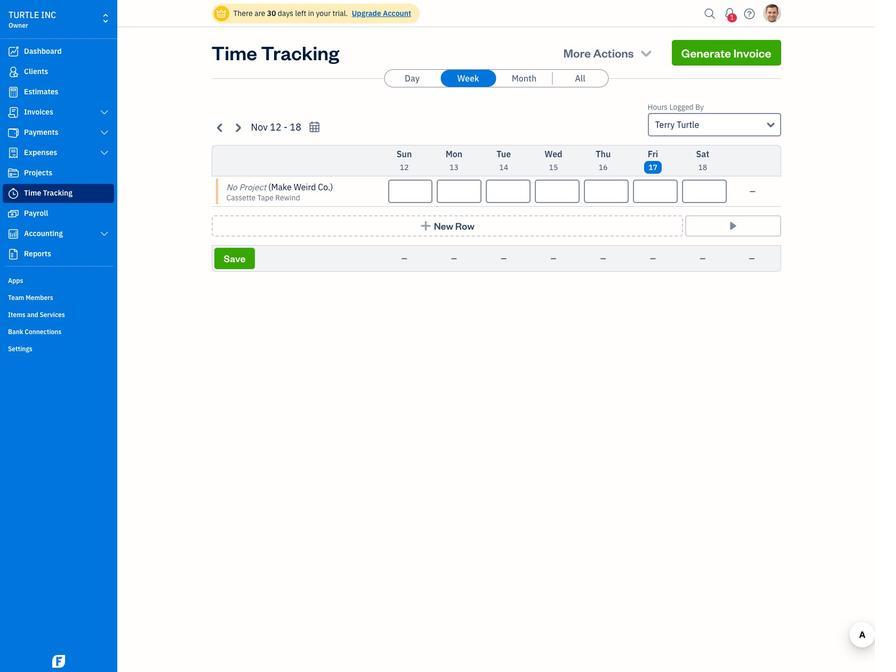 Task type: vqa. For each thing, say whether or not it's contained in the screenshot.
paid
no



Task type: locate. For each thing, give the bounding box(es) containing it.
time tracking link
[[3, 184, 114, 203]]

crown image
[[216, 8, 227, 19]]

expense image
[[7, 148, 20, 158]]

all
[[575, 73, 586, 84]]

duration text field down 17
[[633, 180, 678, 203]]

more
[[564, 45, 591, 60]]

chevron large down image up expenses link
[[100, 129, 109, 137]]

previous week image
[[214, 121, 226, 134]]

reports
[[24, 249, 51, 259]]

and
[[27, 311, 38, 319]]

estimate image
[[7, 87, 20, 98]]

tue 14
[[497, 149, 511, 172]]

14
[[499, 163, 508, 172]]

co.
[[318, 182, 330, 193]]

save button
[[214, 248, 255, 269]]

0 vertical spatial 18
[[290, 121, 302, 133]]

Duration text field
[[388, 180, 433, 203], [437, 180, 482, 203], [486, 180, 531, 203], [584, 180, 629, 203], [682, 180, 727, 203]]

1 horizontal spatial 12
[[400, 163, 409, 172]]

chevron large down image down payroll link
[[100, 230, 109, 238]]

mon 13
[[446, 149, 463, 172]]

payroll
[[24, 209, 48, 218]]

cassette
[[226, 193, 256, 203]]

items and services
[[8, 311, 65, 319]]

0 vertical spatial tracking
[[261, 40, 339, 65]]

2 duration text field from the left
[[437, 180, 482, 203]]

chevron large down image for expenses
[[100, 149, 109, 157]]

chevron large down image up payments link
[[100, 108, 109, 117]]

month link
[[497, 70, 552, 87]]

nov 12 - 18
[[251, 121, 302, 133]]

2 chevron large down image from the top
[[100, 129, 109, 137]]

Duration text field
[[535, 180, 580, 203], [633, 180, 678, 203]]

plus image
[[420, 221, 432, 232]]

generate invoice button
[[672, 40, 781, 66]]

time tracking down 30
[[212, 40, 339, 65]]

time
[[212, 40, 257, 65], [24, 188, 41, 198]]

18
[[290, 121, 302, 133], [699, 163, 708, 172]]

chevron large down image down payments link
[[100, 149, 109, 157]]

15
[[549, 163, 558, 172]]

projects
[[24, 168, 52, 178]]

make
[[271, 182, 292, 193]]

duration text field down 15
[[535, 180, 580, 203]]

duration text field down sat 18 at the right
[[682, 180, 727, 203]]

sat 18
[[696, 149, 710, 172]]

1 horizontal spatial time
[[212, 40, 257, 65]]

1 vertical spatial 18
[[699, 163, 708, 172]]

time tracking down the projects link
[[24, 188, 73, 198]]

sat
[[696, 149, 710, 160]]

0 horizontal spatial time tracking
[[24, 188, 73, 198]]

all link
[[553, 70, 608, 87]]

0 vertical spatial time tracking
[[212, 40, 339, 65]]

12
[[270, 121, 282, 133], [400, 163, 409, 172]]

actions
[[593, 45, 634, 60]]

month
[[512, 73, 537, 84]]

invoice
[[734, 45, 772, 60]]

1 vertical spatial time tracking
[[24, 188, 73, 198]]

payroll link
[[3, 204, 114, 224]]

day
[[405, 73, 420, 84]]

1 horizontal spatial duration text field
[[633, 180, 678, 203]]

clients
[[24, 67, 48, 76]]

are
[[255, 9, 265, 18]]

logged
[[670, 102, 694, 112]]

chevrondown image
[[639, 45, 654, 60]]

4 chevron large down image from the top
[[100, 230, 109, 238]]

apps
[[8, 277, 23, 285]]

chevron large down image inside accounting link
[[100, 230, 109, 238]]

estimates
[[24, 87, 58, 97]]

report image
[[7, 249, 20, 260]]

duration text field down 13
[[437, 180, 482, 203]]

mon
[[446, 149, 463, 160]]

0 horizontal spatial duration text field
[[535, 180, 580, 203]]

18 right '-'
[[290, 121, 302, 133]]

settings
[[8, 345, 32, 353]]

3 chevron large down image from the top
[[100, 149, 109, 157]]

invoice image
[[7, 107, 20, 118]]

freshbooks image
[[50, 656, 67, 668]]

terry
[[655, 119, 675, 130]]

12 down sun at left
[[400, 163, 409, 172]]

main element
[[0, 0, 144, 673]]

chevron large down image inside expenses link
[[100, 149, 109, 157]]

expenses
[[24, 148, 57, 157]]

fri 17
[[648, 149, 658, 172]]

time tracking
[[212, 40, 339, 65], [24, 188, 73, 198]]

time right timer image
[[24, 188, 41, 198]]

row
[[455, 220, 475, 232]]

1 horizontal spatial tracking
[[261, 40, 339, 65]]

—
[[750, 187, 756, 196], [402, 254, 407, 264], [451, 254, 457, 264], [501, 254, 507, 264], [551, 254, 557, 264], [601, 254, 606, 264], [650, 254, 656, 264], [700, 254, 706, 264], [749, 254, 755, 264]]

chevron large down image inside the invoices link
[[100, 108, 109, 117]]

time tracking inside main element
[[24, 188, 73, 198]]

accounting
[[24, 229, 63, 238]]

save
[[224, 252, 246, 265]]

chevron large down image for payments
[[100, 129, 109, 137]]

18 down sat
[[699, 163, 708, 172]]

duration text field down 16
[[584, 180, 629, 203]]

12 left '-'
[[270, 121, 282, 133]]

duration text field down 14
[[486, 180, 531, 203]]

0 horizontal spatial time
[[24, 188, 41, 198]]

more actions button
[[554, 40, 663, 66]]

tue
[[497, 149, 511, 160]]

0 horizontal spatial 12
[[270, 121, 282, 133]]

5 duration text field from the left
[[682, 180, 727, 203]]

3 duration text field from the left
[[486, 180, 531, 203]]

payment image
[[7, 128, 20, 138]]

tracking down left
[[261, 40, 339, 65]]

generate
[[682, 45, 731, 60]]

account
[[383, 9, 411, 18]]

sun
[[397, 149, 412, 160]]

nov
[[251, 121, 268, 133]]

fri
[[648, 149, 658, 160]]

1 vertical spatial time
[[24, 188, 41, 198]]

team members link
[[3, 290, 114, 306]]

connections
[[25, 328, 62, 336]]

dashboard link
[[3, 42, 114, 61]]

0 horizontal spatial tracking
[[43, 188, 73, 198]]

2 duration text field from the left
[[633, 180, 678, 203]]

1 vertical spatial 12
[[400, 163, 409, 172]]

chart image
[[7, 229, 20, 240]]

wed
[[545, 149, 563, 160]]

invoices link
[[3, 103, 114, 122]]

more actions
[[564, 45, 634, 60]]

12 inside the sun 12
[[400, 163, 409, 172]]

tracking down the projects link
[[43, 188, 73, 198]]

time down there
[[212, 40, 257, 65]]

generate invoice
[[682, 45, 772, 60]]

rewind
[[275, 193, 300, 203]]

tracking inside main element
[[43, 188, 73, 198]]

dashboard image
[[7, 46, 20, 57]]

tape
[[257, 193, 274, 203]]

0 vertical spatial 12
[[270, 121, 282, 133]]

settings link
[[3, 341, 114, 357]]

invoices
[[24, 107, 53, 117]]

chevron large down image
[[100, 108, 109, 117], [100, 129, 109, 137], [100, 149, 109, 157], [100, 230, 109, 238]]

1
[[730, 13, 734, 21]]

by
[[696, 102, 704, 112]]

1 chevron large down image from the top
[[100, 108, 109, 117]]

team
[[8, 294, 24, 302]]

1 vertical spatial tracking
[[43, 188, 73, 198]]

chevron large down image for invoices
[[100, 108, 109, 117]]

weird
[[294, 182, 316, 193]]

1 horizontal spatial 18
[[699, 163, 708, 172]]

duration text field down the sun 12
[[388, 180, 433, 203]]

16
[[599, 163, 608, 172]]

tracking
[[261, 40, 339, 65], [43, 188, 73, 198]]



Task type: describe. For each thing, give the bounding box(es) containing it.
timer image
[[7, 188, 20, 199]]

thu 16
[[596, 149, 611, 172]]

13
[[450, 163, 459, 172]]

upgrade
[[352, 9, 381, 18]]

project
[[239, 182, 266, 193]]

dashboard
[[24, 46, 62, 56]]

inc
[[41, 10, 56, 20]]

wed 15
[[545, 149, 563, 172]]

0 vertical spatial time
[[212, 40, 257, 65]]

accounting link
[[3, 225, 114, 244]]

upgrade account link
[[350, 9, 411, 18]]

12 for nov
[[270, 121, 282, 133]]

terry turtle button
[[648, 113, 781, 137]]

your
[[316, 9, 331, 18]]

(
[[268, 182, 271, 193]]

there
[[233, 9, 253, 18]]

start timer image
[[727, 221, 739, 232]]

1 duration text field from the left
[[388, 180, 433, 203]]

day link
[[385, 70, 440, 87]]

next week image
[[232, 121, 244, 134]]

chevron large down image for accounting
[[100, 230, 109, 238]]

payments link
[[3, 123, 114, 142]]

money image
[[7, 209, 20, 219]]

bank connections link
[[3, 324, 114, 340]]

client image
[[7, 67, 20, 77]]

)
[[330, 182, 333, 193]]

items
[[8, 311, 26, 319]]

choose a date image
[[308, 121, 321, 133]]

new row
[[434, 220, 475, 232]]

17
[[649, 163, 658, 172]]

bank connections
[[8, 328, 62, 336]]

no
[[226, 182, 237, 193]]

turtle inc owner
[[9, 10, 56, 29]]

12 for sun
[[400, 163, 409, 172]]

thu
[[596, 149, 611, 160]]

expenses link
[[3, 144, 114, 163]]

reports link
[[3, 245, 114, 264]]

left
[[295, 9, 306, 18]]

owner
[[9, 21, 28, 29]]

in
[[308, 9, 314, 18]]

30
[[267, 9, 276, 18]]

apps link
[[3, 273, 114, 289]]

1 horizontal spatial time tracking
[[212, 40, 339, 65]]

there are 30 days left in your trial. upgrade account
[[233, 9, 411, 18]]

projects link
[[3, 164, 114, 183]]

trial.
[[333, 9, 348, 18]]

18 inside sat 18
[[699, 163, 708, 172]]

new
[[434, 220, 454, 232]]

project image
[[7, 168, 20, 179]]

clients link
[[3, 62, 114, 82]]

bank
[[8, 328, 23, 336]]

days
[[278, 9, 293, 18]]

no project ( make weird co. ) cassette tape rewind
[[226, 182, 333, 203]]

search image
[[702, 6, 719, 22]]

team members
[[8, 294, 53, 302]]

time inside main element
[[24, 188, 41, 198]]

hours
[[648, 102, 668, 112]]

4 duration text field from the left
[[584, 180, 629, 203]]

0 horizontal spatial 18
[[290, 121, 302, 133]]

week link
[[441, 70, 496, 87]]

services
[[40, 311, 65, 319]]

items and services link
[[3, 307, 114, 323]]

1 duration text field from the left
[[535, 180, 580, 203]]

hours logged by
[[648, 102, 704, 112]]

sun 12
[[397, 149, 412, 172]]

-
[[284, 121, 288, 133]]

new row button
[[212, 216, 683, 237]]

go to help image
[[741, 6, 758, 22]]

members
[[26, 294, 53, 302]]

1 button
[[722, 3, 739, 24]]

week
[[457, 73, 479, 84]]



